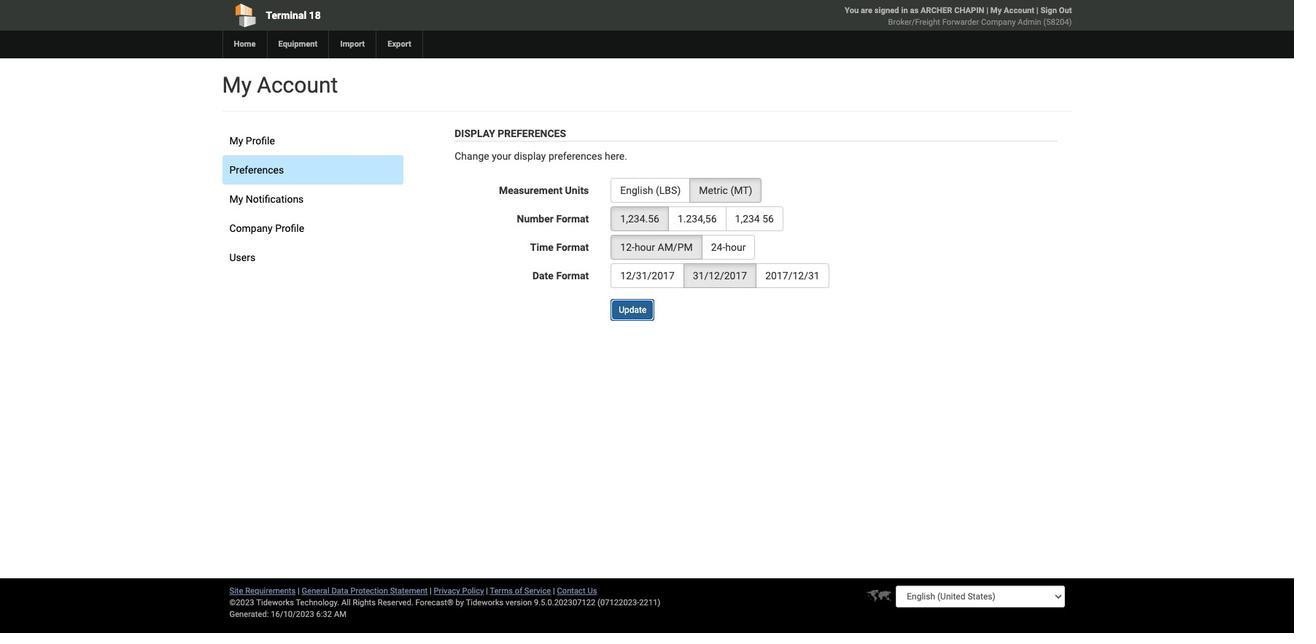 Task type: locate. For each thing, give the bounding box(es) containing it.
my
[[991, 6, 1002, 15], [222, 72, 252, 98], [229, 135, 243, 147], [229, 193, 243, 205]]

0 horizontal spatial account
[[257, 72, 338, 98]]

display preferences
[[455, 128, 566, 139]]

general data protection statement link
[[302, 587, 428, 596]]

in
[[901, 6, 908, 15]]

contact us link
[[557, 587, 597, 596]]

0 vertical spatial company
[[981, 18, 1016, 27]]

us
[[588, 587, 597, 596]]

terms of service link
[[490, 587, 551, 596]]

0 vertical spatial preferences
[[498, 128, 566, 139]]

(07122023-
[[598, 598, 639, 608]]

my account link
[[991, 6, 1034, 15]]

0 vertical spatial account
[[1004, 6, 1034, 15]]

| up 9.5.0.202307122
[[553, 587, 555, 596]]

technology.
[[296, 598, 339, 608]]

site requirements | general data protection statement | privacy policy | terms of service | contact us ©2023 tideworks technology. all rights reserved. forecast® by tideworks version 9.5.0.202307122 (07122023-2211) generated: 16/10/2023 6:32 am
[[229, 587, 661, 619]]

my left notifications
[[229, 193, 243, 205]]

update
[[619, 305, 647, 315]]

3 format from the top
[[556, 270, 589, 282]]

0 horizontal spatial company
[[229, 223, 273, 234]]

my down home link
[[222, 72, 252, 98]]

time format
[[530, 241, 589, 253]]

tideworks
[[466, 598, 504, 608]]

as
[[910, 6, 919, 15]]

profile
[[246, 135, 275, 147], [275, 223, 304, 234]]

am/pm
[[658, 241, 693, 253]]

account
[[1004, 6, 1034, 15], [257, 72, 338, 98]]

number
[[517, 213, 554, 225]]

your
[[492, 150, 512, 162]]

here.
[[605, 150, 627, 162]]

1 horizontal spatial company
[[981, 18, 1016, 27]]

hour for 12-
[[635, 241, 655, 253]]

1 vertical spatial profile
[[275, 223, 304, 234]]

1 vertical spatial company
[[229, 223, 273, 234]]

0 vertical spatial profile
[[246, 135, 275, 147]]

format down units
[[556, 213, 589, 225]]

hour down 1,234
[[725, 241, 746, 253]]

2 hour from the left
[[725, 241, 746, 253]]

display
[[514, 150, 546, 162]]

broker/freight
[[888, 18, 940, 27]]

contact
[[557, 587, 586, 596]]

|
[[987, 6, 989, 15], [1037, 6, 1039, 15], [298, 587, 300, 596], [430, 587, 432, 596], [486, 587, 488, 596], [553, 587, 555, 596]]

change your display preferences here.
[[455, 150, 627, 162]]

format
[[556, 213, 589, 225], [556, 241, 589, 253], [556, 270, 589, 282]]

format right time
[[556, 241, 589, 253]]

company
[[981, 18, 1016, 27], [229, 223, 273, 234]]

1 format from the top
[[556, 213, 589, 225]]

hour up 12/31/2017 on the top
[[635, 241, 655, 253]]

you are signed in as archer chapin | my account | sign out broker/freight forwarder company admin (58204)
[[845, 6, 1072, 27]]

1 vertical spatial format
[[556, 241, 589, 253]]

format right date
[[556, 270, 589, 282]]

import link
[[329, 31, 376, 58]]

reserved.
[[378, 598, 413, 608]]

terms
[[490, 587, 513, 596]]

company up users
[[229, 223, 273, 234]]

1 horizontal spatial hour
[[725, 241, 746, 253]]

| up forecast®
[[430, 587, 432, 596]]

preferences up display
[[498, 128, 566, 139]]

hour
[[635, 241, 655, 253], [725, 241, 746, 253]]

my profile
[[229, 135, 275, 147]]

| left general at the left
[[298, 587, 300, 596]]

2017/12/31
[[765, 270, 820, 282]]

1,234 56
[[735, 213, 774, 225]]

of
[[515, 587, 522, 596]]

profile down notifications
[[275, 223, 304, 234]]

out
[[1059, 6, 1072, 15]]

admin
[[1018, 18, 1041, 27]]

account up admin
[[1004, 6, 1034, 15]]

2 vertical spatial format
[[556, 270, 589, 282]]

profile up my notifications at left top
[[246, 135, 275, 147]]

1 horizontal spatial preferences
[[498, 128, 566, 139]]

archer
[[921, 6, 952, 15]]

my right chapin
[[991, 6, 1002, 15]]

account inside you are signed in as archer chapin | my account | sign out broker/freight forwarder company admin (58204)
[[1004, 6, 1034, 15]]

terminal
[[266, 9, 307, 21]]

protection
[[350, 587, 388, 596]]

1,234.56
[[620, 213, 659, 225]]

change
[[455, 150, 489, 162]]

site
[[229, 587, 243, 596]]

profile for company profile
[[275, 223, 304, 234]]

0 horizontal spatial profile
[[246, 135, 275, 147]]

date format
[[533, 270, 589, 282]]

am
[[334, 610, 347, 619]]

©2023 tideworks
[[229, 598, 294, 608]]

preferences down my profile
[[229, 164, 284, 176]]

account down equipment link
[[257, 72, 338, 98]]

notifications
[[246, 193, 304, 205]]

1 horizontal spatial profile
[[275, 223, 304, 234]]

0 vertical spatial format
[[556, 213, 589, 225]]

equipment
[[278, 39, 318, 49]]

(lbs)
[[656, 185, 681, 196]]

update button
[[611, 299, 655, 321]]

1 hour from the left
[[635, 241, 655, 253]]

2 format from the top
[[556, 241, 589, 253]]

56
[[763, 213, 774, 225]]

12-
[[620, 241, 635, 253]]

1 horizontal spatial account
[[1004, 6, 1034, 15]]

18
[[309, 9, 321, 21]]

date
[[533, 270, 554, 282]]

profile for my profile
[[246, 135, 275, 147]]

equipment link
[[267, 31, 329, 58]]

2211)
[[639, 598, 661, 608]]

6:32
[[316, 610, 332, 619]]

my for my account
[[222, 72, 252, 98]]

metric
[[699, 185, 728, 196]]

all
[[341, 598, 351, 608]]

my up my notifications at left top
[[229, 135, 243, 147]]

0 horizontal spatial hour
[[635, 241, 655, 253]]

format for number format
[[556, 213, 589, 225]]

measurement units
[[499, 185, 589, 196]]

1 vertical spatial preferences
[[229, 164, 284, 176]]

company down the my account link
[[981, 18, 1016, 27]]



Task type: vqa. For each thing, say whether or not it's contained in the screenshot.
Import Link
yes



Task type: describe. For each thing, give the bounding box(es) containing it.
my inside you are signed in as archer chapin | my account | sign out broker/freight forwarder company admin (58204)
[[991, 6, 1002, 15]]

rights
[[353, 598, 376, 608]]

31/12/2017
[[693, 270, 747, 282]]

home link
[[222, 31, 267, 58]]

import
[[340, 39, 365, 49]]

signed
[[875, 6, 899, 15]]

privacy
[[434, 587, 460, 596]]

16/10/2023
[[271, 610, 314, 619]]

general
[[302, 587, 330, 596]]

by
[[456, 598, 464, 608]]

metric (mt)
[[699, 185, 752, 196]]

you
[[845, 6, 859, 15]]

my account
[[222, 72, 338, 98]]

policy
[[462, 587, 484, 596]]

(58204)
[[1043, 18, 1072, 27]]

home
[[234, 39, 256, 49]]

sign out link
[[1041, 6, 1072, 15]]

24-
[[711, 241, 725, 253]]

24-hour
[[711, 241, 746, 253]]

english
[[620, 185, 653, 196]]

sign
[[1041, 6, 1057, 15]]

data
[[332, 587, 348, 596]]

12/31/2017
[[620, 270, 675, 282]]

| left sign on the right of page
[[1037, 6, 1039, 15]]

| up tideworks
[[486, 587, 488, 596]]

are
[[861, 6, 873, 15]]

requirements
[[245, 587, 296, 596]]

format for time format
[[556, 241, 589, 253]]

display
[[455, 128, 495, 139]]

my for my notifications
[[229, 193, 243, 205]]

terminal 18
[[266, 9, 321, 21]]

generated:
[[229, 610, 269, 619]]

statement
[[390, 587, 428, 596]]

0 horizontal spatial preferences
[[229, 164, 284, 176]]

company inside you are signed in as archer chapin | my account | sign out broker/freight forwarder company admin (58204)
[[981, 18, 1016, 27]]

my notifications
[[229, 193, 304, 205]]

my for my profile
[[229, 135, 243, 147]]

(mt)
[[731, 185, 752, 196]]

forecast®
[[415, 598, 454, 608]]

company profile
[[229, 223, 304, 234]]

service
[[524, 587, 551, 596]]

| right chapin
[[987, 6, 989, 15]]

site requirements link
[[229, 587, 296, 596]]

forwarder
[[942, 18, 979, 27]]

1 vertical spatial account
[[257, 72, 338, 98]]

time
[[530, 241, 554, 253]]

version
[[506, 598, 532, 608]]

measurement
[[499, 185, 563, 196]]

chapin
[[954, 6, 984, 15]]

1,234
[[735, 213, 760, 225]]

users
[[229, 252, 255, 263]]

privacy policy link
[[434, 587, 484, 596]]

1.234,56
[[678, 213, 717, 225]]

units
[[565, 185, 589, 196]]

terminal 18 link
[[222, 0, 564, 31]]

preferences
[[549, 150, 602, 162]]

export
[[387, 39, 411, 49]]

export link
[[376, 31, 422, 58]]

format for date format
[[556, 270, 589, 282]]

english (lbs)
[[620, 185, 681, 196]]

number format
[[517, 213, 589, 225]]

hour for 24-
[[725, 241, 746, 253]]

12-hour am/pm
[[620, 241, 693, 253]]

9.5.0.202307122
[[534, 598, 596, 608]]



